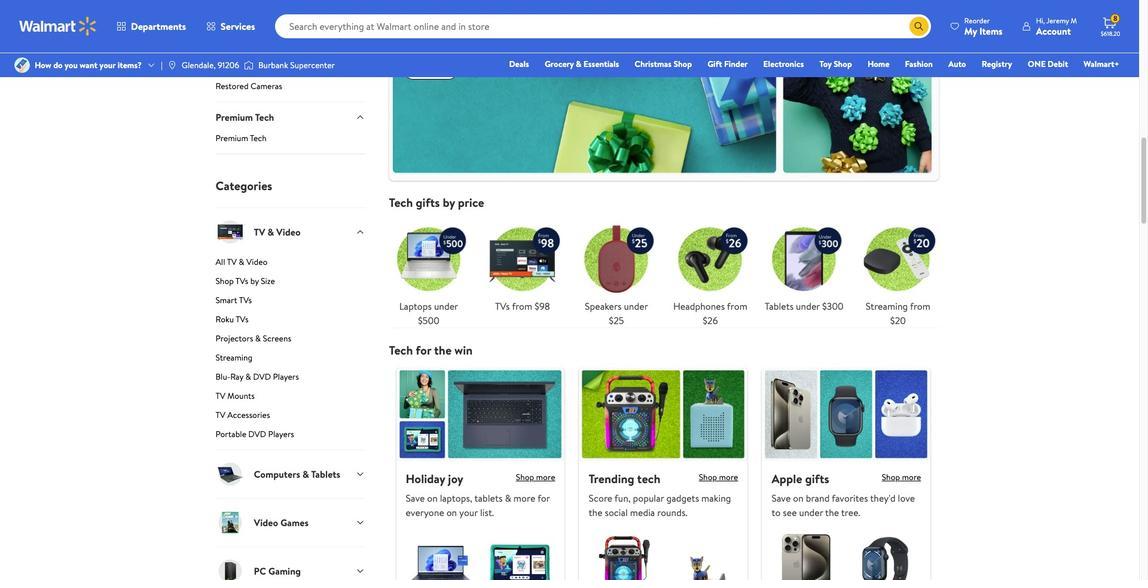 Task type: locate. For each thing, give the bounding box(es) containing it.
brands.
[[441, 0, 487, 16]]

0 vertical spatial games
[[274, 42, 299, 54]]

2 horizontal spatial the
[[826, 506, 839, 519]]

tree.
[[841, 506, 861, 519]]

0 vertical spatial streaming
[[866, 299, 908, 313]]

video
[[251, 42, 272, 54], [276, 226, 301, 239], [246, 256, 268, 268], [254, 516, 278, 529]]

by inside shop tvs by size link
[[250, 275, 259, 287]]

1 horizontal spatial  image
[[167, 60, 177, 70]]

shop more link for apple gifts
[[882, 471, 921, 486]]

brand
[[806, 492, 830, 505]]

0 vertical spatial by
[[443, 194, 455, 210]]

3 shop more from the left
[[882, 471, 921, 483]]

more inside trending tech list item
[[719, 471, 738, 483]]

1 premium tech from the top
[[216, 111, 274, 124]]

tv for accessories
[[216, 409, 226, 421]]

shop up the save on laptops, tablets & more for everyone on your list.
[[516, 471, 534, 483]]

save inside the save on laptops, tablets & more for everyone on your list.
[[406, 492, 425, 505]]

1 vertical spatial list
[[389, 367, 938, 580]]

2 premium tech from the top
[[216, 132, 267, 144]]

under
[[434, 299, 458, 313], [624, 299, 648, 313], [796, 299, 820, 313], [799, 506, 823, 519]]

restored up services
[[216, 4, 249, 16]]

dvd right ray
[[253, 371, 271, 383]]

from inside headphones from $26
[[727, 299, 748, 313]]

shop up they'd at bottom
[[882, 471, 900, 483]]

tablets up phones
[[275, 4, 300, 16]]

restored up restored cameras
[[216, 61, 249, 73]]

blu-ray & dvd players
[[216, 371, 299, 383]]

0 horizontal spatial from
[[512, 299, 533, 313]]

save for holiday joy
[[406, 492, 425, 505]]

your
[[100, 59, 116, 71], [459, 506, 478, 519]]

video up pc gaming dropdown button
[[254, 516, 278, 529]]

gifts right the
[[421, 38, 439, 51]]

shop more for apple gifts
[[882, 471, 921, 483]]

3 shop more link from the left
[[882, 471, 921, 486]]

christmas shop link
[[629, 57, 698, 71]]

premium up the categories
[[216, 132, 248, 144]]

under left $300
[[796, 299, 820, 313]]

tvs for roku tvs
[[236, 314, 249, 326]]

2 vertical spatial gifts
[[805, 471, 830, 487]]

2 save from the left
[[772, 492, 791, 505]]

save up everyone
[[406, 492, 425, 505]]

tv up portable
[[216, 409, 226, 421]]

by left price
[[443, 194, 455, 210]]

tablets right computers
[[311, 468, 340, 481]]

at&t apple iphone 15 pro 128gb natural titanium image
[[772, 529, 842, 580]]

apple watch series 9 gps 45mm midnight aluminum case with midnight sport band - m/l image
[[851, 529, 921, 580]]

streaming inside streaming from $20
[[866, 299, 908, 313]]

for down $500
[[416, 342, 431, 358]]

1 horizontal spatial for
[[538, 492, 550, 505]]

the left tree.
[[826, 506, 839, 519]]

shop more link
[[516, 471, 555, 486], [699, 471, 738, 486], [882, 471, 921, 486]]

tv for mounts
[[216, 390, 226, 402]]

on
[[427, 492, 438, 505], [793, 492, 804, 505], [447, 506, 457, 519]]

1 horizontal spatial by
[[443, 194, 455, 210]]

0 vertical spatial premium
[[216, 111, 253, 124]]

0 vertical spatial gifts
[[421, 38, 439, 51]]

dvd down the "accessories"
[[248, 429, 266, 440]]

apple gifts
[[772, 471, 830, 487]]

under up $500
[[434, 299, 458, 313]]

streaming down projectors
[[216, 352, 253, 364]]

shop for shop more link inside apple gifts list item
[[882, 471, 900, 483]]

more inside the save on laptops, tablets & more for everyone on your list.
[[514, 492, 536, 505]]

2 shop more link from the left
[[699, 471, 738, 486]]

1 vertical spatial dvd
[[248, 429, 266, 440]]

premium
[[216, 111, 253, 124], [216, 132, 248, 144]]

0 vertical spatial dvd
[[253, 371, 271, 383]]

speakers under $25 link
[[577, 219, 656, 328]]

tvs down all tv & video
[[236, 275, 248, 287]]

accessories
[[228, 409, 270, 421]]

love apple? think walmart. apple gifts at walmart. save on brand favorites they'd love to see under the tree. image
[[762, 367, 931, 462]]

shop more link inside holiday joy list item
[[516, 471, 555, 486]]

2 horizontal spatial from
[[910, 299, 931, 313]]

singing machine groove cube hype bluetooth, stand alone karaoke machine, led lights, sml712bk, black image
[[589, 529, 659, 580]]

shop more inside holiday joy list item
[[516, 471, 555, 483]]

tvs inside 'link'
[[236, 314, 249, 326]]

restored up 91206
[[216, 42, 249, 54]]

& right "ipad"
[[268, 4, 273, 16]]

& right computers
[[303, 468, 309, 481]]

under down brand
[[799, 506, 823, 519]]

Walmart Site-Wide search field
[[275, 14, 931, 38]]

toy
[[820, 58, 832, 70]]

hi,
[[1036, 15, 1045, 25]]

streaming up $20
[[866, 299, 908, 313]]

1 shop more from the left
[[516, 471, 555, 483]]

0 horizontal spatial on
[[427, 492, 438, 505]]

smart tvs
[[216, 295, 252, 306]]

shop more inside apple gifts list item
[[882, 471, 921, 483]]

smart tvs link
[[216, 295, 365, 311]]

tv inside dropdown button
[[254, 226, 265, 239]]

1 vertical spatial players
[[268, 429, 294, 440]]

headphones
[[673, 299, 725, 313]]

under up $25
[[624, 299, 648, 313]]

tech
[[255, 111, 274, 124], [250, 132, 267, 144], [389, 194, 413, 210], [389, 342, 413, 358]]

1 horizontal spatial your
[[459, 506, 478, 519]]

0 horizontal spatial streaming
[[216, 352, 253, 364]]

0 horizontal spatial tablets
[[275, 4, 300, 16]]

your left the list.
[[459, 506, 478, 519]]

save up to
[[772, 492, 791, 505]]

0 horizontal spatial shop more
[[516, 471, 555, 483]]

1 premium from the top
[[216, 111, 253, 124]]

& right tablets
[[505, 492, 511, 505]]

1 vertical spatial gifts
[[416, 194, 440, 210]]

tech gifts by price
[[389, 194, 484, 210]]

supercenter
[[290, 59, 335, 71]]

services button
[[196, 12, 265, 41]]

0 vertical spatial players
[[273, 371, 299, 383]]

gifts left price
[[416, 194, 440, 210]]

premium inside dropdown button
[[216, 111, 253, 124]]

1 vertical spatial premium tech
[[216, 132, 267, 144]]

8
[[1114, 13, 1118, 23]]

shop more inside trending tech list item
[[699, 471, 738, 483]]

(really!)
[[462, 38, 494, 51]]

0 horizontal spatial shop more link
[[516, 471, 555, 486]]

streaming for streaming from $20
[[866, 299, 908, 313]]

under inside 'speakers under $25'
[[624, 299, 648, 313]]

shop inside apple gifts list item
[[882, 471, 900, 483]]

save on brand favorites they'd love to see under the tree.
[[772, 492, 915, 519]]

shop right christmas
[[674, 58, 692, 70]]

2 horizontal spatial shop more
[[882, 471, 921, 483]]

$98
[[535, 299, 550, 313]]

1 shop more link from the left
[[516, 471, 555, 486]]

games inside "dropdown button"
[[281, 516, 309, 529]]

tvs right "roku"
[[236, 314, 249, 326]]

by for tvs
[[250, 275, 259, 287]]

trending tech
[[589, 471, 661, 487]]

save for apple gifts
[[772, 492, 791, 505]]

1 vertical spatial your
[[459, 506, 478, 519]]

pc gaming button
[[216, 547, 365, 580]]

players down streaming link
[[273, 371, 299, 383]]

& right ray
[[246, 371, 251, 383]]

list for price
[[382, 210, 945, 328]]

0 horizontal spatial  image
[[14, 57, 30, 73]]

1 save from the left
[[406, 492, 425, 505]]

restored down 91206
[[216, 80, 249, 92]]

want.
[[496, 38, 518, 51]]

players
[[273, 371, 299, 383], [268, 429, 294, 440]]

tv for &
[[254, 226, 265, 239]]

on up see
[[793, 492, 804, 505]]

premium down restored cameras
[[216, 111, 253, 124]]

save inside save on brand favorites they'd love to see under the tree.
[[772, 492, 791, 505]]

all tv & video
[[216, 256, 268, 268]]

shop for shop more link inside holiday joy list item
[[516, 471, 534, 483]]

restored audio link
[[216, 61, 365, 78]]

trending tech list item
[[572, 367, 755, 580]]

shop up making on the bottom of the page
[[699, 471, 717, 483]]

media
[[630, 506, 655, 519]]

 image
[[14, 57, 30, 73], [167, 60, 177, 70]]

asus vivobook 15.6" touch pc laptop, intel core i7-1255u, 16gb, 512gb, win 11 home, f1502za-wh74 image
[[406, 529, 476, 580]]

deals
[[509, 58, 529, 70]]

premium tech up the categories
[[216, 132, 267, 144]]

streaming from $20
[[866, 299, 931, 327]]

2 horizontal spatial on
[[793, 492, 804, 505]]

tv up all tv & video
[[254, 226, 265, 239]]

5 restored from the top
[[216, 80, 249, 92]]

 image
[[244, 59, 254, 71]]

from inside streaming from $20
[[910, 299, 931, 313]]

more inside apple gifts list item
[[902, 471, 921, 483]]

$26
[[703, 314, 718, 327]]

gadgets
[[667, 492, 699, 505]]

0 horizontal spatial for
[[416, 342, 431, 358]]

under inside "laptops under $500"
[[434, 299, 458, 313]]

restored ipad & tablets link
[[216, 4, 365, 20]]

0 horizontal spatial save
[[406, 492, 425, 505]]

2 vertical spatial tablets
[[311, 468, 340, 481]]

games up pc gaming dropdown button
[[281, 516, 309, 529]]

under inside "link"
[[796, 299, 820, 313]]

more for trending tech
[[719, 471, 738, 483]]

tv & video
[[254, 226, 301, 239]]

1 horizontal spatial save
[[772, 492, 791, 505]]

registry
[[982, 58, 1013, 70]]

list containing holiday joy
[[389, 367, 938, 580]]

they'd
[[871, 492, 896, 505]]

1 horizontal spatial the
[[589, 506, 603, 519]]

restored cell phones
[[216, 23, 293, 35]]

games down restored cell phones 'link'
[[274, 42, 299, 54]]

for right tablets
[[538, 492, 550, 505]]

1 vertical spatial games
[[281, 516, 309, 529]]

tablets
[[275, 4, 300, 16], [765, 299, 794, 313], [311, 468, 340, 481]]

1 vertical spatial streaming
[[216, 352, 253, 364]]

on down laptops,
[[447, 506, 457, 519]]

1 restored from the top
[[216, 4, 249, 16]]

fashion
[[905, 58, 933, 70]]

video up all tv & video link
[[276, 226, 301, 239]]

shop more link inside trending tech list item
[[699, 471, 738, 486]]

 image right |
[[167, 60, 177, 70]]

0 vertical spatial premium tech
[[216, 111, 274, 124]]

|
[[161, 59, 163, 71]]

restored audio
[[216, 61, 272, 73]]

3 restored from the top
[[216, 42, 249, 54]]

0 vertical spatial your
[[100, 59, 116, 71]]

tv down blu-
[[216, 390, 226, 402]]

blu-ray & dvd players link
[[216, 371, 365, 388]]

the down score
[[589, 506, 603, 519]]

your right the want
[[100, 59, 116, 71]]

more for holiday joy
[[536, 471, 555, 483]]

m
[[1071, 15, 1077, 25]]

4 restored from the top
[[216, 61, 249, 73]]

& left screens
[[255, 333, 261, 345]]

0 horizontal spatial the
[[434, 342, 452, 358]]

one
[[1028, 58, 1046, 70]]

restored video games link
[[216, 42, 365, 59]]

grocery
[[545, 58, 574, 70]]

0 vertical spatial tablets
[[275, 4, 300, 16]]

2 horizontal spatial shop more link
[[882, 471, 921, 486]]

1 horizontal spatial tablets
[[311, 468, 340, 481]]

list
[[382, 210, 945, 328], [389, 367, 938, 580]]

gift finder link
[[702, 57, 753, 71]]

by for gifts
[[443, 194, 455, 210]]

premium tech inside dropdown button
[[216, 111, 274, 124]]

2 shop more from the left
[[699, 471, 738, 483]]

major
[[490, 0, 526, 16]]

tv
[[254, 226, 265, 239], [227, 256, 237, 268], [216, 390, 226, 402], [216, 409, 226, 421]]

laptops under $500 link
[[389, 219, 469, 328]]

computers & tablets
[[254, 468, 340, 481]]

shop inside 'link'
[[834, 58, 852, 70]]

tablets left $300
[[765, 299, 794, 313]]

shop inside holiday joy list item
[[516, 471, 534, 483]]

1 from from the left
[[512, 299, 533, 313]]

 image left how
[[14, 57, 30, 73]]

on up everyone
[[427, 492, 438, 505]]

the left win
[[434, 342, 452, 358]]

tonies chase from paw patrol, audio play figurine for portable speaker, small, multicolor image
[[668, 529, 738, 580]]

2 restored from the top
[[216, 23, 249, 35]]

streaming
[[866, 299, 908, 313], [216, 352, 253, 364]]

shop inside trending tech list item
[[699, 471, 717, 483]]

1 horizontal spatial shop more link
[[699, 471, 738, 486]]

trending tech. score fun, popular gadgets making the social media rounds. image
[[579, 367, 748, 462]]

reorder
[[965, 15, 990, 25]]

2 from from the left
[[727, 299, 748, 313]]

2 premium from the top
[[216, 132, 248, 144]]

1 horizontal spatial streaming
[[866, 299, 908, 313]]

shop for shop tvs by size link
[[216, 275, 234, 287]]

0 vertical spatial list
[[382, 210, 945, 328]]

score
[[589, 492, 613, 505]]

love
[[898, 492, 915, 505]]

from for tvs
[[512, 299, 533, 313]]

audio
[[251, 61, 272, 73]]

roku
[[216, 314, 234, 326]]

tvs from $98
[[495, 299, 550, 313]]

list containing laptops under $500
[[382, 210, 945, 328]]

auto
[[949, 58, 966, 70]]

premium tech down restored cameras
[[216, 111, 274, 124]]

streaming for streaming link
[[216, 352, 253, 364]]

video games
[[254, 516, 309, 529]]

1 vertical spatial premium
[[216, 132, 248, 144]]

shop more link inside apple gifts list item
[[882, 471, 921, 486]]

gifts
[[421, 38, 439, 51], [416, 194, 440, 210], [805, 471, 830, 487]]

0 vertical spatial for
[[416, 342, 431, 358]]

1 vertical spatial tablets
[[765, 299, 794, 313]]

blu-
[[216, 371, 230, 383]]

gifts up brand
[[805, 471, 830, 487]]

2 horizontal spatial tablets
[[765, 299, 794, 313]]

premium tech
[[216, 111, 274, 124], [216, 132, 267, 144]]

headphones from $26
[[673, 299, 748, 327]]

restored left cell
[[216, 23, 249, 35]]

3 from from the left
[[910, 299, 931, 313]]

tech for the win
[[389, 342, 473, 358]]

gifts inside list item
[[805, 471, 830, 487]]

by left size
[[250, 275, 259, 287]]

shop up smart
[[216, 275, 234, 287]]

tablets under $300 link
[[765, 219, 844, 313]]

1 horizontal spatial from
[[727, 299, 748, 313]]

0 horizontal spatial by
[[250, 275, 259, 287]]

home link
[[862, 57, 895, 71]]

on inside save on brand favorites they'd love to see under the tree.
[[793, 492, 804, 505]]

1 horizontal spatial shop more
[[699, 471, 738, 483]]

tvs right smart
[[239, 295, 252, 306]]

1 vertical spatial by
[[250, 275, 259, 287]]

shop for shop more link within trending tech list item
[[699, 471, 717, 483]]

hi, jeremy m account
[[1036, 15, 1077, 37]]

players down tv accessories link
[[268, 429, 294, 440]]

shop right toy
[[834, 58, 852, 70]]

tvs for smart tvs
[[239, 295, 252, 306]]

departments button
[[106, 12, 196, 41]]

list for win
[[389, 367, 938, 580]]

how
[[35, 59, 51, 71]]

1 vertical spatial for
[[538, 492, 550, 505]]



Task type: vqa. For each thing, say whether or not it's contained in the screenshot.
Streaming within the Streaming from $20
yes



Task type: describe. For each thing, give the bounding box(es) containing it.
under for $25
[[624, 299, 648, 313]]

the inside save on brand favorites they'd love to see under the tree.
[[826, 506, 839, 519]]

tv & video button
[[216, 208, 365, 256]]

tablets inside restored ipad & tablets link
[[275, 4, 300, 16]]

restored for restored cameras
[[216, 80, 249, 92]]

more for apple gifts
[[902, 471, 921, 483]]

$618.20
[[1101, 29, 1121, 38]]

account
[[1036, 24, 1071, 37]]

search icon image
[[915, 22, 924, 31]]

huge
[[403, 0, 437, 16]]

restored for restored video games
[[216, 42, 249, 54]]

1 horizontal spatial on
[[447, 506, 457, 519]]

gifts for tech
[[416, 194, 440, 210]]

ipad
[[251, 4, 266, 16]]

video inside dropdown button
[[276, 226, 301, 239]]

items?
[[118, 59, 142, 71]]

headphones from $26 link
[[671, 219, 750, 328]]

gift finder
[[708, 58, 748, 70]]

shop tvs by size
[[216, 275, 275, 287]]

favorites
[[832, 492, 868, 505]]

shop more link for trending tech
[[699, 471, 738, 486]]

$500
[[418, 314, 440, 327]]

download holiday joy. save on laptops, tablets & more for everyone on your list. image
[[396, 367, 565, 462]]

under inside save on brand favorites they'd love to see under the tree.
[[799, 506, 823, 519]]

& up the shop tvs by size
[[239, 256, 244, 268]]

8 $618.20
[[1101, 13, 1121, 38]]

 image for glendale, 91206
[[167, 60, 177, 70]]

speakers under $25
[[585, 299, 648, 327]]

speakers
[[585, 299, 622, 313]]

& inside the save on laptops, tablets & more for everyone on your list.
[[505, 492, 511, 505]]

list.
[[480, 506, 494, 519]]

shop more link for holiday joy
[[516, 471, 555, 486]]

shop more for trending tech
[[699, 471, 738, 483]]

social
[[605, 506, 628, 519]]

projectors & screens link
[[216, 333, 365, 350]]

$25
[[609, 314, 624, 327]]

burbank
[[258, 59, 288, 71]]

portable
[[216, 429, 246, 440]]

 image for how do you want your items?
[[14, 57, 30, 73]]

from for streaming
[[910, 299, 931, 313]]

debit
[[1048, 58, 1069, 70]]

finder
[[724, 58, 748, 70]]

apple gifts list item
[[755, 367, 938, 580]]

under for $500
[[434, 299, 458, 313]]

$20
[[891, 314, 906, 327]]

score fun, popular gadgets making the social media rounds.
[[589, 492, 731, 519]]

shop more for holiday joy
[[516, 471, 555, 483]]

essentials
[[584, 58, 619, 70]]

& up all tv & video link
[[268, 226, 274, 239]]

tvs left the $98
[[495, 299, 510, 313]]

do
[[53, 59, 63, 71]]

toy shop link
[[814, 57, 858, 71]]

want
[[80, 59, 98, 71]]

tech inside dropdown button
[[255, 111, 274, 124]]

fun,
[[615, 492, 631, 505]]

restored for restored cell phones
[[216, 23, 249, 35]]

on for holiday
[[427, 492, 438, 505]]

restored for restored audio
[[216, 61, 249, 73]]

gifts for apple
[[805, 471, 830, 487]]

premium tech button
[[216, 102, 365, 132]]

tablets inside computers & tablets dropdown button
[[311, 468, 340, 481]]

video games button
[[216, 499, 365, 547]]

holiday joy list item
[[389, 367, 572, 580]]

under for $300
[[796, 299, 820, 313]]

ray
[[230, 371, 244, 383]]

fashion link
[[900, 57, 939, 71]]

apple
[[772, 471, 803, 487]]

onn. 10.1" kids tablet, 32gb (2022 model),  2.0 ghz quad-core processor, jade ming image
[[485, 529, 555, 580]]

tvs for shop tvs by size
[[236, 275, 248, 287]]

glendale, 91206
[[182, 59, 239, 71]]

auto link
[[943, 57, 972, 71]]

portable dvd players link
[[216, 429, 365, 450]]

shop tvs by size link
[[216, 275, 365, 292]]

home
[[868, 58, 890, 70]]

one debit
[[1028, 58, 1069, 70]]

tvs from $98 link
[[483, 219, 563, 313]]

glendale,
[[182, 59, 216, 71]]

& right grocery
[[576, 58, 582, 70]]

projectors
[[216, 333, 253, 345]]

tech
[[637, 471, 661, 487]]

toy shop
[[820, 58, 852, 70]]

tablets inside tablets under $300 "link"
[[765, 299, 794, 313]]

tv mounts
[[216, 390, 255, 402]]

the inside score fun, popular gadgets making the social media rounds.
[[589, 506, 603, 519]]

they
[[441, 38, 460, 51]]

video inside "dropdown button"
[[254, 516, 278, 529]]

video up size
[[246, 256, 268, 268]]

the
[[403, 38, 419, 51]]

Search search field
[[275, 14, 931, 38]]

rounds.
[[658, 506, 688, 519]]

from for headphones
[[727, 299, 748, 313]]

walmart image
[[19, 17, 97, 36]]

christmas shop
[[635, 58, 692, 70]]

cameras
[[251, 80, 282, 92]]

$300
[[822, 299, 844, 313]]

streaming link
[[216, 352, 365, 369]]

0 horizontal spatial your
[[100, 59, 116, 71]]

gaming
[[268, 565, 301, 578]]

tablets under $300
[[765, 299, 844, 313]]

savings.
[[403, 14, 454, 34]]

restored for restored ipad & tablets
[[216, 4, 249, 16]]

phones
[[267, 23, 293, 35]]

deals link
[[504, 57, 535, 71]]

registry link
[[977, 57, 1018, 71]]

projectors & screens
[[216, 333, 291, 345]]

video up audio
[[251, 42, 272, 54]]

tablets
[[475, 492, 503, 505]]

tv accessories link
[[216, 409, 365, 426]]

your inside the save on laptops, tablets & more for everyone on your list.
[[459, 506, 478, 519]]

roku tvs link
[[216, 314, 365, 330]]

smart
[[216, 295, 237, 306]]

portable dvd players
[[216, 429, 294, 440]]

restored cameras link
[[216, 80, 365, 102]]

holiday
[[406, 471, 445, 487]]

91206
[[218, 59, 239, 71]]

tv right all
[[227, 256, 237, 268]]

save on laptops, tablets & more for everyone on your list.
[[406, 492, 550, 519]]

christmas
[[635, 58, 672, 70]]

restored ipad & tablets
[[216, 4, 300, 16]]

for inside the save on laptops, tablets & more for everyone on your list.
[[538, 492, 550, 505]]

my
[[965, 24, 977, 37]]

grocery & essentials
[[545, 58, 619, 70]]

all
[[216, 256, 225, 268]]

to
[[772, 506, 781, 519]]

on for apple
[[793, 492, 804, 505]]

gifts inside huge brands. major savings. the gifts they (really!) want.
[[421, 38, 439, 51]]

popular
[[633, 492, 664, 505]]



